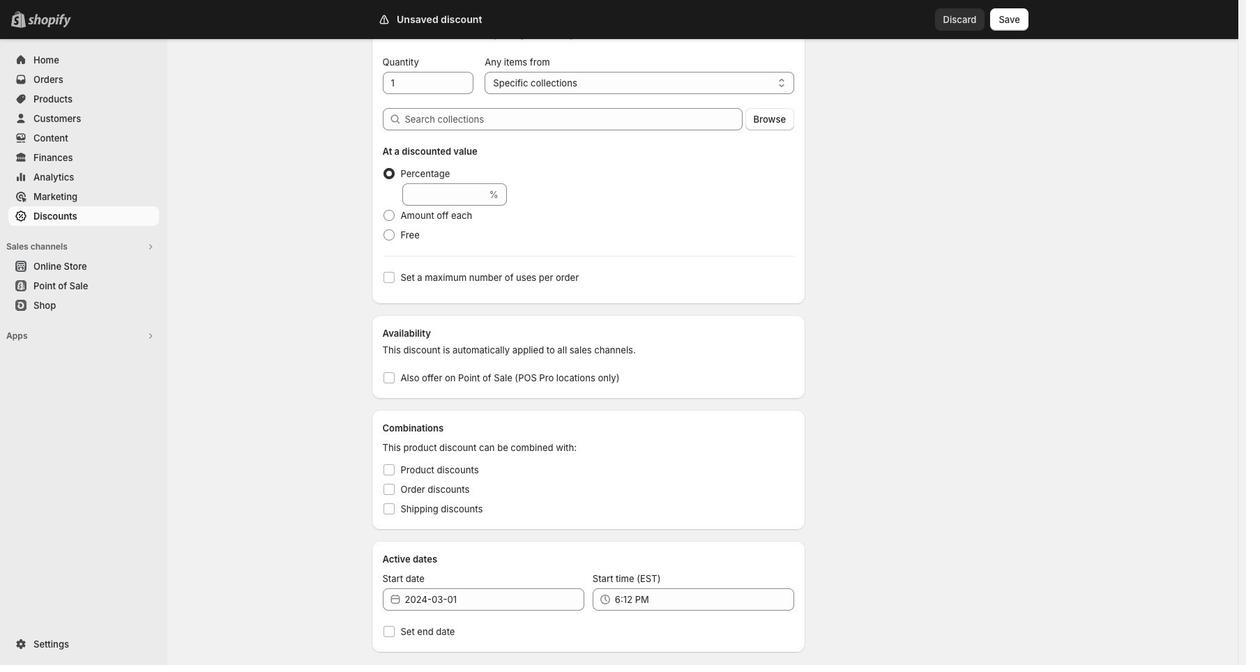 Task type: vqa. For each thing, say whether or not it's contained in the screenshot.
store to the bottom
no



Task type: locate. For each thing, give the bounding box(es) containing it.
shopify image
[[28, 14, 71, 28]]

None text field
[[383, 72, 474, 94], [402, 184, 487, 206], [383, 72, 474, 94], [402, 184, 487, 206]]

YYYY-MM-DD text field
[[405, 589, 585, 611]]



Task type: describe. For each thing, give the bounding box(es) containing it.
Search collections text field
[[405, 108, 743, 130]]

Enter time text field
[[615, 589, 795, 611]]



